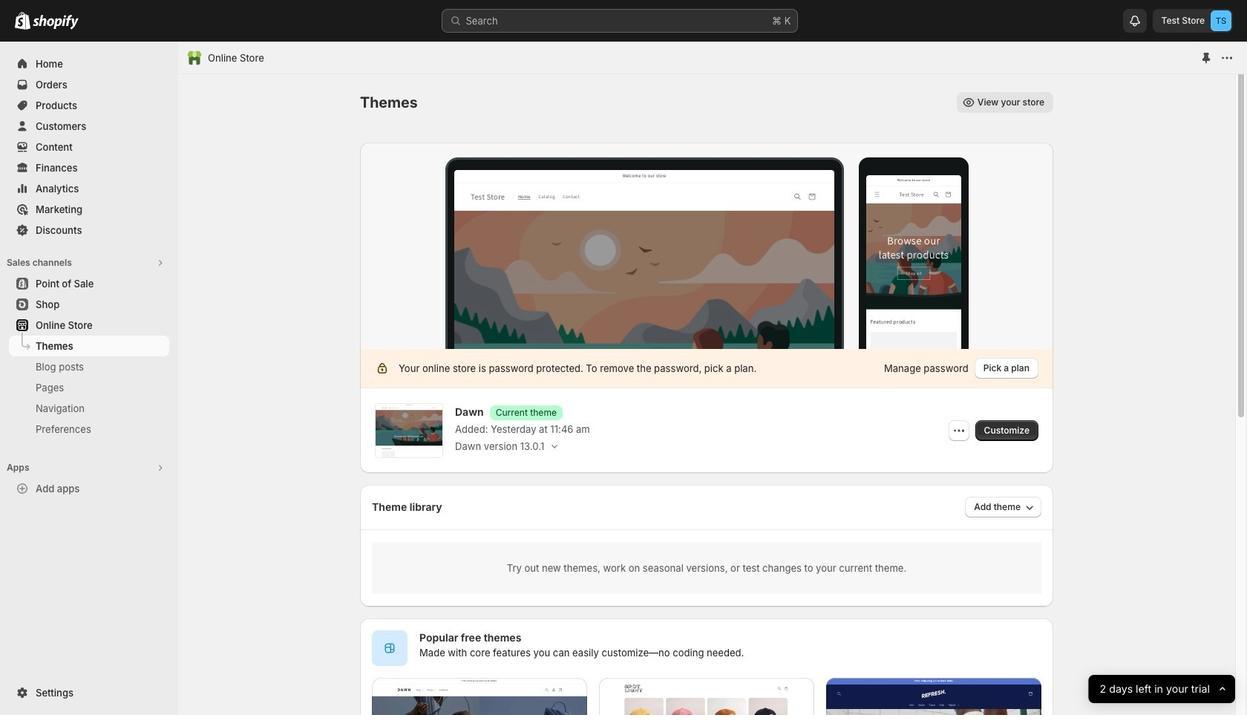 Task type: vqa. For each thing, say whether or not it's contained in the screenshot.
text box
no



Task type: describe. For each thing, give the bounding box(es) containing it.
online store image
[[187, 51, 202, 65]]

test store image
[[1211, 10, 1232, 31]]



Task type: locate. For each thing, give the bounding box(es) containing it.
0 horizontal spatial shopify image
[[15, 12, 30, 30]]

1 horizontal spatial shopify image
[[33, 15, 79, 30]]

shopify image
[[15, 12, 30, 30], [33, 15, 79, 30]]



